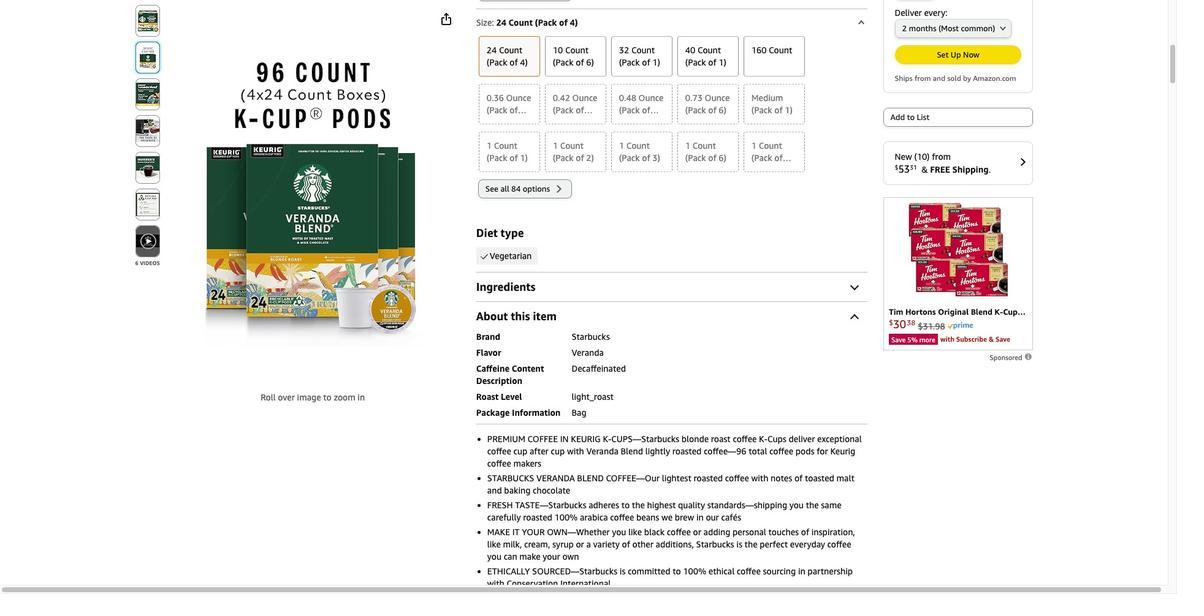 Task type: vqa. For each thing, say whether or not it's contained in the screenshot.
sixth Free Shipping for Prime Members image
no



Task type: locate. For each thing, give the bounding box(es) containing it.
24 inside the 24 count (pack of 4)
[[487, 45, 497, 55]]

the left same
[[806, 500, 819, 511]]

0 vertical spatial 4)
[[570, 17, 578, 27]]

type
[[501, 226, 524, 240]]

coffee—our
[[606, 473, 660, 484]]

1 down 0.73 ounce (pack of 6) submit
[[685, 140, 690, 151]]

0 vertical spatial you
[[789, 500, 804, 511]]

count for 1 count (pack of 6)
[[693, 140, 716, 151]]

size: 24 count (pack of 4)
[[476, 17, 578, 27]]

2 horizontal spatial in
[[798, 566, 805, 577]]

(pack for 32 count (pack of 1)
[[619, 57, 640, 67]]

(pack inside 40 count (pack of 1)
[[685, 57, 706, 67]]

24 down size:
[[487, 45, 497, 55]]

0 vertical spatial 100%
[[555, 512, 578, 523]]

other
[[632, 539, 653, 550]]

6 videos
[[135, 260, 160, 267]]

is
[[736, 539, 742, 550], [620, 566, 626, 577]]

160 Count submit
[[744, 37, 804, 76]]

10
[[553, 45, 563, 55]]

our
[[706, 512, 719, 523]]

like down make
[[487, 539, 501, 550]]

lightly
[[645, 446, 670, 457]]

1 inside 1 count (pack of 6)
[[685, 140, 690, 151]]

None submit
[[136, 6, 159, 36], [136, 42, 159, 73], [136, 79, 159, 110], [136, 116, 159, 147], [136, 153, 159, 183], [136, 189, 159, 220], [136, 226, 159, 257], [136, 6, 159, 36], [136, 42, 159, 73], [136, 79, 159, 110], [136, 116, 159, 147], [136, 153, 159, 183], [136, 189, 159, 220], [136, 226, 159, 257]]

0 vertical spatial in
[[358, 392, 365, 403]]

count for 10 count (pack of 6)
[[565, 45, 589, 55]]

roasted down blonde
[[672, 446, 702, 457]]

(pack for 1 count (pack of 6)
[[685, 153, 706, 163]]

1 vertical spatial 4)
[[520, 57, 528, 67]]

1 vertical spatial 24
[[487, 45, 497, 55]]

set
[[937, 50, 949, 59]]

count up 10)
[[759, 140, 782, 151]]

(pack for 1 count (pack of 10)
[[751, 153, 772, 163]]

1 Count (Pack of 6) submit
[[678, 132, 738, 172]]

10 Count (Pack of 6) submit
[[546, 37, 606, 76]]

veranda inside premium coffee in keurig k-cups—starbucks blonde roast coffee k-cups deliver exceptional coffee cup after cup with veranda blend lightly roasted coffee—96 total coffee pods for keurig coffee makers starbucks veranda blend coffee—our lightest roasted coffee with notes of toasted malt and baking chocolate fresh taste—starbucks adheres to the highest quality standards—shipping you the same carefully roasted 100% arabica coffee beans we brew in our cafés make it your own—whether you like black coffee or adding personal touches of inspiration, like milk, cream, syrup or a variety of other additions, starbucks is the perfect everyday coffee you can make your own ethically sourced—starbucks is committed to 100% ethical coffee sourcing in partnership with conservation international
[[586, 446, 618, 457]]

2 horizontal spatial the
[[806, 500, 819, 511]]

0.42 ounce (pack of 22)
[[553, 92, 597, 127]]

(pack down 0.42
[[553, 105, 574, 115]]

of up 1 count (pack of 2)
[[576, 105, 584, 115]]

(pack inside 1 count (pack of 3)
[[619, 153, 640, 163]]

in
[[358, 392, 365, 403], [696, 512, 704, 523], [798, 566, 805, 577]]

ounce inside 0.42 ounce (pack of 22)
[[572, 92, 597, 103]]

1 vertical spatial and
[[487, 485, 502, 496]]

(pack inside 1 count (pack of 6)
[[685, 153, 706, 163]]

6) inside 0.73 ounce (pack of 6)
[[719, 105, 726, 115]]

diet type
[[476, 226, 524, 240]]

(pack inside 0.36 ounce (pack of 72)
[[487, 105, 507, 115]]

0.36 ounce (pack of 72)
[[487, 92, 531, 127]]

of down 0.73 ounce (pack of 6) submit
[[708, 153, 716, 163]]

0 horizontal spatial in
[[358, 392, 365, 403]]

1 horizontal spatial 100%
[[683, 566, 706, 577]]

of for 10 count (pack of 6)
[[576, 57, 584, 67]]

keurig
[[830, 446, 855, 457]]

every:
[[924, 7, 948, 18]]

ounce for 0.36 ounce (pack of 72)
[[506, 92, 531, 103]]

and up fresh
[[487, 485, 502, 496]]

$
[[895, 164, 898, 171]]

4 1 from the left
[[685, 140, 690, 151]]

cup down "in"
[[551, 446, 565, 457]]

count inside 1 count (pack of 6)
[[693, 140, 716, 151]]

it
[[512, 527, 520, 538]]

of up 1 count (pack of 6)
[[708, 105, 716, 115]]

see all 84 options
[[485, 184, 552, 194]]

coffee
[[733, 434, 757, 444], [487, 446, 511, 457], [769, 446, 793, 457], [487, 458, 511, 469], [725, 473, 749, 484], [610, 512, 634, 523], [667, 527, 691, 538], [827, 539, 851, 550], [737, 566, 761, 577]]

1 vertical spatial with
[[751, 473, 768, 484]]

of for 24 count (pack of 4)
[[510, 57, 518, 67]]

0 vertical spatial like
[[628, 527, 642, 538]]

4) down size: 24 count (pack of 4)
[[520, 57, 528, 67]]

count for 1 count (pack of 2)
[[560, 140, 584, 151]]

1 vertical spatial or
[[576, 539, 584, 550]]

(pack up 10)
[[751, 153, 772, 163]]

of down medium (pack of 1) submit
[[774, 153, 783, 163]]

of up the 0.48 ounce (pack of 60) submit
[[642, 57, 650, 67]]

like up other
[[628, 527, 642, 538]]

of inside medium (pack of 1)
[[774, 105, 783, 115]]

count right 40
[[698, 45, 721, 55]]

toasted
[[805, 473, 834, 484]]

1 vertical spatial starbucks
[[696, 539, 734, 550]]

starbucks inside premium coffee in keurig k-cups—starbucks blonde roast coffee k-cups deliver exceptional coffee cup after cup with veranda blend lightly roasted coffee—96 total coffee pods for keurig coffee makers starbucks veranda blend coffee—our lightest roasted coffee with notes of toasted malt and baking chocolate fresh taste—starbucks adheres to the highest quality standards—shipping you the same carefully roasted 100% arabica coffee beans we brew in our cafés make it your own—whether you like black coffee or adding personal touches of inspiration, like milk, cream, syrup or a variety of other additions, starbucks is the perfect everyday coffee you can make your own ethically sourced—starbucks is committed to 100% ethical coffee sourcing in partnership with conservation international
[[696, 539, 734, 550]]

1 horizontal spatial cup
[[551, 446, 565, 457]]

(pack inside the 24 count (pack of 4)
[[487, 57, 507, 67]]

0 horizontal spatial with
[[487, 579, 504, 589]]

starbucks up decaffeinated
[[572, 332, 610, 342]]

1) inside 40 count (pack of 1)
[[719, 57, 726, 67]]

1)
[[652, 57, 660, 67], [719, 57, 726, 67], [785, 105, 793, 115], [520, 153, 528, 163]]

1) down 'selected size is 24 count (pack of 4). tap to collapse.' element
[[652, 57, 660, 67]]

of inside 40 count (pack of 1)
[[708, 57, 716, 67]]

count down the 72)
[[494, 140, 517, 151]]

6) for 1 count (pack of 6)
[[719, 153, 726, 163]]

count right 10
[[565, 45, 589, 55]]

from inside new (10) from $ 53 31
[[932, 151, 951, 162]]

1 vertical spatial you
[[612, 527, 626, 538]]

of down medium
[[774, 105, 783, 115]]

count inside 32 count (pack of 1)
[[631, 45, 655, 55]]

6) left 1 count (pack of 10) at the top right
[[719, 153, 726, 163]]

1 horizontal spatial in
[[696, 512, 704, 523]]

0.36
[[487, 92, 504, 103]]

count down size: 24 count (pack of 4)
[[499, 45, 522, 55]]

0 horizontal spatial starbucks
[[572, 332, 610, 342]]

1 inside 1 count (pack of 10)
[[751, 140, 757, 151]]

of up 0.42 ounce (pack of 22) submit
[[576, 57, 584, 67]]

k- up total in the right of the page
[[759, 434, 768, 444]]

0.42
[[553, 92, 570, 103]]

of up 10
[[559, 17, 568, 27]]

content
[[512, 363, 544, 374]]

0 horizontal spatial 4)
[[520, 57, 528, 67]]

1 horizontal spatial starbucks
[[696, 539, 734, 550]]

section collapse image
[[850, 314, 859, 323]]

6) for 0.73 ounce (pack of 6)
[[719, 105, 726, 115]]

ounce for 0.48 ounce (pack of 60)
[[639, 92, 664, 103]]

from
[[915, 73, 931, 83], [932, 151, 951, 162]]

diet
[[476, 226, 498, 240]]

ships
[[895, 73, 913, 83]]

of inside 0.42 ounce (pack of 22)
[[576, 105, 584, 115]]

1) inside 1 count (pack of 1)
[[520, 153, 528, 163]]

about
[[476, 310, 508, 323]]

to
[[907, 112, 915, 122], [323, 392, 332, 403], [621, 500, 630, 511], [673, 566, 681, 577]]

add
[[890, 112, 905, 122]]

veranda down keurig
[[586, 446, 618, 457]]

common)
[[961, 23, 995, 33]]

2 vertical spatial with
[[487, 579, 504, 589]]

of up 1 count (pack of 1)
[[510, 105, 518, 115]]

32
[[619, 45, 629, 55]]

1 Count (Pack of 3) submit
[[612, 132, 672, 172]]

ounce inside 0.73 ounce (pack of 6)
[[705, 92, 730, 103]]

2 months (most common)
[[902, 23, 995, 33]]

1) inside 32 count (pack of 1)
[[652, 57, 660, 67]]

1 vertical spatial is
[[620, 566, 626, 577]]

from right 'ships'
[[915, 73, 931, 83]]

coffee up additions,
[[667, 527, 691, 538]]

(pack for 0.48 ounce (pack of 60)
[[619, 105, 640, 115]]

24 count (pack of 4)
[[487, 45, 528, 67]]

1 horizontal spatial from
[[932, 151, 951, 162]]

1 down the 72)
[[487, 140, 492, 151]]

84
[[511, 184, 521, 194]]

veranda up decaffeinated
[[572, 348, 604, 358]]

sold
[[947, 73, 961, 83]]

0 vertical spatial starbucks
[[572, 332, 610, 342]]

the up beans in the right of the page
[[632, 500, 645, 511]]

of inside 0.36 ounce (pack of 72)
[[510, 105, 518, 115]]

leave feedback on sponsored ad element
[[990, 354, 1033, 362]]

the
[[632, 500, 645, 511], [806, 500, 819, 511], [745, 539, 758, 550]]

(pack down medium
[[751, 105, 772, 115]]

for
[[817, 446, 828, 457]]

count inside the 24 count (pack of 4)
[[499, 45, 522, 55]]

0 vertical spatial from
[[915, 73, 931, 83]]

description
[[476, 376, 522, 386]]

in right sourcing
[[798, 566, 805, 577]]

medium (pack of 1)
[[751, 92, 793, 115]]

(pack left the 2) on the top
[[553, 153, 574, 163]]

1 vertical spatial like
[[487, 539, 501, 550]]

of inside 1 count (pack of 3)
[[642, 153, 650, 163]]

2 vertical spatial 6)
[[719, 153, 726, 163]]

of inside 0.48 ounce (pack of 60)
[[642, 105, 650, 115]]

1) up 0.73 ounce (pack of 6)
[[719, 57, 726, 67]]

0 horizontal spatial from
[[915, 73, 931, 83]]

ounce right 0.42
[[572, 92, 597, 103]]

you left can
[[487, 552, 501, 562]]

0 horizontal spatial k-
[[603, 434, 611, 444]]

of inside 10 count (pack of 6)
[[576, 57, 584, 67]]

0 vertical spatial veranda
[[572, 348, 604, 358]]

0 vertical spatial and
[[933, 73, 945, 83]]

count for 1 count (pack of 10)
[[759, 140, 782, 151]]

1 vertical spatial roasted
[[694, 473, 723, 484]]

with down keurig
[[567, 446, 584, 457]]

1 inside 1 count (pack of 3)
[[619, 140, 624, 151]]

new
[[895, 151, 912, 162]]

of for 1 count (pack of 6)
[[708, 153, 716, 163]]

1 up 10)
[[751, 140, 757, 151]]

notes
[[771, 473, 792, 484]]

1 Count (Pack of 2) submit
[[546, 132, 606, 172]]

you up touches
[[789, 500, 804, 511]]

everyday
[[790, 539, 825, 550]]

See all 84 options submit
[[479, 180, 572, 198]]

ounce inside 0.36 ounce (pack of 72)
[[506, 92, 531, 103]]

1) for 40 count (pack of 1)
[[719, 57, 726, 67]]

(pack down 32
[[619, 57, 640, 67]]

0 horizontal spatial like
[[487, 539, 501, 550]]

ounce inside 0.48 ounce (pack of 60)
[[639, 92, 664, 103]]

of inside 1 count (pack of 1)
[[510, 153, 518, 163]]

of inside 1 count (pack of 2)
[[576, 153, 584, 163]]

0 horizontal spatial and
[[487, 485, 502, 496]]

count down "22)"
[[560, 140, 584, 151]]

baking
[[504, 485, 530, 496]]

0 horizontal spatial 100%
[[555, 512, 578, 523]]

0 vertical spatial roasted
[[672, 446, 702, 457]]

over
[[278, 392, 295, 403]]

in right zoom
[[358, 392, 365, 403]]

ingredients button
[[476, 279, 867, 294]]

your
[[522, 527, 545, 538]]

of left 3)
[[642, 153, 650, 163]]

cup up makers in the bottom of the page
[[513, 446, 527, 457]]

1 for 1 count (pack of 1)
[[487, 140, 492, 151]]

(pack down 0.48
[[619, 105, 640, 115]]

of down size: 24 count (pack of 4)
[[510, 57, 518, 67]]

(pack up '0.36' at the left
[[487, 57, 507, 67]]

blend
[[577, 473, 604, 484]]

1 horizontal spatial 4)
[[570, 17, 578, 27]]

and left sold on the top right of page
[[933, 73, 945, 83]]

(pack for 0.42 ounce (pack of 22)
[[553, 105, 574, 115]]

of for 1 count (pack of 1)
[[510, 153, 518, 163]]

Add to List radio
[[883, 108, 1033, 127]]

0 horizontal spatial cup
[[513, 446, 527, 457]]

of inside 1 count (pack of 6)
[[708, 153, 716, 163]]

blend
[[621, 446, 643, 457]]

2)
[[586, 153, 594, 163]]

count inside 40 count (pack of 1)
[[698, 45, 721, 55]]

(pack inside 0.73 ounce (pack of 6)
[[685, 105, 706, 115]]

of up 1 count (pack of 3)
[[642, 105, 650, 115]]

1 inside 1 count (pack of 2)
[[553, 140, 558, 151]]

1 Count (Pack of 1) submit
[[479, 132, 539, 172]]

pods
[[796, 446, 814, 457]]

of inside the 24 count (pack of 4)
[[510, 57, 518, 67]]

(pack down 0.73
[[685, 105, 706, 115]]

starbucks down adding
[[696, 539, 734, 550]]

of for 32 count (pack of 1)
[[642, 57, 650, 67]]

or left 'a'
[[576, 539, 584, 550]]

exceptional
[[817, 434, 862, 444]]

0 horizontal spatial or
[[576, 539, 584, 550]]

or down brew
[[693, 527, 701, 538]]

with down ethically
[[487, 579, 504, 589]]

additions,
[[656, 539, 694, 550]]

(pack left 3)
[[619, 153, 640, 163]]

0 horizontal spatial is
[[620, 566, 626, 577]]

add to list
[[890, 112, 929, 122]]

1 inside 1 count (pack of 1)
[[487, 140, 492, 151]]

1 horizontal spatial is
[[736, 539, 742, 550]]

count right 32
[[631, 45, 655, 55]]

count inside 1 count (pack of 1)
[[494, 140, 517, 151]]

1 vertical spatial in
[[696, 512, 704, 523]]

roast
[[711, 434, 731, 444]]

2 cup from the left
[[551, 446, 565, 457]]

2 vertical spatial you
[[487, 552, 501, 562]]

roasted up your
[[523, 512, 552, 523]]

2 1 from the left
[[553, 140, 558, 151]]

of for 40 count (pack of 1)
[[708, 57, 716, 67]]

inspiration,
[[812, 527, 855, 538]]

now
[[963, 50, 980, 59]]

count for 40 count (pack of 1)
[[698, 45, 721, 55]]

premium coffee in keurig k-cups—starbucks blonde roast coffee k-cups deliver exceptional coffee cup after cup with veranda blend lightly roasted coffee—96 total coffee pods for keurig coffee makers starbucks veranda blend coffee—our lightest roasted coffee with notes of toasted malt and baking chocolate fresh taste—starbucks adheres to the highest quality standards—shipping you the same carefully roasted 100% arabica coffee beans we brew in our cafés make it your own—whether you like black coffee or adding personal touches of inspiration, like milk, cream, syrup or a variety of other additions, starbucks is the perfect everyday coffee you can make your own ethically sourced—starbucks is committed to 100% ethical coffee sourcing in partnership with conservation international
[[487, 434, 862, 589]]

40 Count (Pack of 1) submit
[[678, 37, 738, 76]]

1 horizontal spatial with
[[567, 446, 584, 457]]

24 right size:
[[496, 17, 506, 27]]

1 horizontal spatial or
[[693, 527, 701, 538]]

roast level
[[476, 392, 522, 402]]

same
[[821, 500, 841, 511]]

is down the personal
[[736, 539, 742, 550]]

in left our
[[696, 512, 704, 523]]

there are 81 options. element
[[476, 0, 867, 8]]

ounce right 0.48
[[639, 92, 664, 103]]

of left other
[[622, 539, 630, 550]]

with left notes
[[751, 473, 768, 484]]

makers
[[513, 458, 541, 469]]

count inside 10 count (pack of 6)
[[565, 45, 589, 55]]

(pack for 10 count (pack of 6)
[[553, 57, 574, 67]]

from up free
[[932, 151, 951, 162]]

count down 60)
[[626, 140, 650, 151]]

1) up 1 count (pack of 10) submit
[[785, 105, 793, 115]]

6) up 1 count (pack of 6) submit
[[719, 105, 726, 115]]

of for 0.42 ounce (pack of 22)
[[576, 105, 584, 115]]

amazon.com
[[973, 73, 1016, 83]]

k- right keurig
[[603, 434, 611, 444]]

is left "committed"
[[620, 566, 626, 577]]

(pack down '0.36' at the left
[[487, 105, 507, 115]]

count for 32 count (pack of 1)
[[631, 45, 655, 55]]

6) up 0.42 ounce (pack of 22) submit
[[586, 57, 594, 67]]

ounce right 0.73
[[705, 92, 730, 103]]

3 ounce from the left
[[639, 92, 664, 103]]

4 ounce from the left
[[705, 92, 730, 103]]

1 vertical spatial from
[[932, 151, 951, 162]]

1 vertical spatial 6)
[[719, 105, 726, 115]]

of for 1 count (pack of 3)
[[642, 153, 650, 163]]

0 vertical spatial is
[[736, 539, 742, 550]]

of up 0.73 ounce (pack of 6)
[[708, 57, 716, 67]]

ethical
[[709, 566, 735, 577]]

1 horizontal spatial k-
[[759, 434, 768, 444]]

1 vertical spatial 100%
[[683, 566, 706, 577]]

of inside 32 count (pack of 1)
[[642, 57, 650, 67]]

1 vertical spatial veranda
[[586, 446, 618, 457]]

(pack inside 1 count (pack of 10)
[[751, 153, 772, 163]]

ounce right '0.36' at the left
[[506, 92, 531, 103]]

count inside 1 count (pack of 10)
[[759, 140, 782, 151]]

starbucks
[[572, 332, 610, 342], [696, 539, 734, 550]]

(pack inside 32 count (pack of 1)
[[619, 57, 640, 67]]

package
[[476, 408, 510, 418]]

(pack up see
[[487, 153, 507, 163]]

count down 0.73 ounce (pack of 6) submit
[[693, 140, 716, 151]]

6) for 10 count (pack of 6)
[[586, 57, 594, 67]]

1 1 from the left
[[487, 140, 492, 151]]

(pack
[[535, 17, 557, 27], [487, 57, 507, 67], [553, 57, 574, 67], [619, 57, 640, 67], [685, 57, 706, 67], [487, 105, 507, 115], [553, 105, 574, 115], [619, 105, 640, 115], [685, 105, 706, 115], [751, 105, 772, 115], [487, 153, 507, 163], [553, 153, 574, 163], [619, 153, 640, 163], [685, 153, 706, 163], [751, 153, 772, 163]]

ships from and sold by amazon.com
[[895, 73, 1016, 83]]

level
[[501, 392, 522, 402]]

(pack inside 10 count (pack of 6)
[[553, 57, 574, 67]]

(pack inside medium (pack of 1)
[[751, 105, 772, 115]]

2 ounce from the left
[[572, 92, 597, 103]]

international
[[560, 579, 611, 589]]

count inside 1 count (pack of 2)
[[560, 140, 584, 151]]

22)
[[553, 117, 566, 127]]

5 1 from the left
[[751, 140, 757, 151]]

count right 160 on the right of page
[[769, 45, 792, 55]]

1 down "22)"
[[553, 140, 558, 151]]

dropdown image
[[1000, 26, 1006, 31]]

of up 84
[[510, 153, 518, 163]]

the down the personal
[[745, 539, 758, 550]]

0 vertical spatial 6)
[[586, 57, 594, 67]]

(pack inside 0.48 ounce (pack of 60)
[[619, 105, 640, 115]]

(pack inside 1 count (pack of 2)
[[553, 153, 574, 163]]

to left the list
[[907, 112, 915, 122]]

6) inside 10 count (pack of 6)
[[586, 57, 594, 67]]

ethically
[[487, 566, 530, 577]]

ounce for 0.42 ounce (pack of 22)
[[572, 92, 597, 103]]

(pack inside 0.42 ounce (pack of 22)
[[553, 105, 574, 115]]

count inside 1 count (pack of 3)
[[626, 140, 650, 151]]

32 Count (Pack of 1) submit
[[612, 37, 672, 76]]

1 count (pack of 10)
[[751, 140, 783, 175]]

of inside 1 count (pack of 10)
[[774, 153, 783, 163]]

brand
[[476, 332, 500, 342]]

of
[[559, 17, 568, 27], [510, 57, 518, 67], [576, 57, 584, 67], [642, 57, 650, 67], [708, 57, 716, 67], [510, 105, 518, 115], [576, 105, 584, 115], [642, 105, 650, 115], [708, 105, 716, 115], [774, 105, 783, 115], [510, 153, 518, 163], [576, 153, 584, 163], [642, 153, 650, 163], [708, 153, 716, 163], [774, 153, 783, 163], [794, 473, 803, 484], [801, 527, 809, 538], [622, 539, 630, 550]]

of inside 0.73 ounce (pack of 6)
[[708, 105, 716, 115]]

2 vertical spatial roasted
[[523, 512, 552, 523]]

selected size is 24 count (pack of 4). tap to collapse. element
[[476, 9, 867, 34]]

1 ounce from the left
[[506, 92, 531, 103]]

1) up see all 84 options submit
[[520, 153, 528, 163]]

roasted right the lightest
[[694, 473, 723, 484]]

black
[[644, 527, 665, 538]]

total
[[749, 446, 767, 457]]

(pack inside 1 count (pack of 1)
[[487, 153, 507, 163]]

3 1 from the left
[[619, 140, 624, 151]]

6) inside 1 count (pack of 6)
[[719, 153, 726, 163]]

package information
[[476, 408, 561, 418]]

1 for 1 count (pack of 2)
[[553, 140, 558, 151]]

0.48
[[619, 92, 636, 103]]



Task type: describe. For each thing, give the bounding box(es) containing it.
ingredients
[[476, 280, 535, 294]]

image
[[297, 392, 321, 403]]

of for 1 count (pack of 2)
[[576, 153, 584, 163]]

to inside radio
[[907, 112, 915, 122]]

160 count
[[751, 45, 792, 55]]

caffeine
[[476, 363, 510, 374]]

2 k- from the left
[[759, 434, 768, 444]]

your
[[543, 552, 560, 562]]

1) for 1 count (pack of 1)
[[520, 153, 528, 163]]

bag
[[572, 408, 586, 418]]

information
[[512, 408, 561, 418]]

cream,
[[524, 539, 550, 550]]

coffee down adheres at the right of page
[[610, 512, 634, 523]]

caffeine content description
[[476, 363, 544, 386]]

1 for 1 count (pack of 6)
[[685, 140, 690, 151]]

160
[[751, 45, 767, 55]]

keurig
[[571, 434, 601, 444]]

size:
[[476, 17, 494, 27]]

carefully
[[487, 512, 521, 523]]

4) inside the 24 count (pack of 4)
[[520, 57, 528, 67]]

own
[[562, 552, 579, 562]]

ounce for 0.73 ounce (pack of 6)
[[705, 92, 730, 103]]

decaffeinated
[[572, 363, 626, 374]]

add to list link
[[884, 108, 1032, 126]]

up
[[951, 50, 961, 59]]

of right notes
[[794, 473, 803, 484]]

10 count (pack of 6)
[[553, 45, 594, 67]]

0 vertical spatial with
[[567, 446, 584, 457]]

(pack for 0.73 ounce (pack of 6)
[[685, 105, 706, 115]]

months
[[909, 23, 936, 33]]

6
[[135, 260, 138, 267]]

40
[[685, 45, 695, 55]]

section expand image
[[850, 282, 859, 291]]

coffee right the ethical on the bottom right of page
[[737, 566, 761, 577]]

2 vertical spatial in
[[798, 566, 805, 577]]

&
[[922, 164, 928, 175]]

taste—starbucks
[[515, 500, 586, 511]]

1 Count (Pack of 10) submit
[[744, 132, 804, 172]]

sponsored
[[990, 354, 1024, 362]]

1) for 32 count (pack of 1)
[[652, 57, 660, 67]]

of for 1 count (pack of 10)
[[774, 153, 783, 163]]

2 horizontal spatial with
[[751, 473, 768, 484]]

of for 0.73 ounce (pack of 6)
[[708, 105, 716, 115]]

24 Count (Pack of 4) submit
[[479, 37, 539, 76]]

perfect
[[760, 539, 788, 550]]

medium
[[751, 92, 783, 103]]

lightest
[[662, 473, 691, 484]]

about this item button
[[476, 309, 867, 324]]

0 horizontal spatial you
[[487, 552, 501, 562]]

(10)
[[914, 151, 930, 162]]

(pack for 1 count (pack of 3)
[[619, 153, 640, 163]]

light_roast
[[572, 392, 614, 402]]

coffee up total in the right of the page
[[733, 434, 757, 444]]

by
[[963, 73, 971, 83]]

all
[[500, 184, 509, 194]]

0.48 Ounce (Pack of 60) submit
[[612, 84, 672, 124]]

(pack for 1 count (pack of 1)
[[487, 153, 507, 163]]

arabica
[[580, 512, 608, 523]]

1 horizontal spatial and
[[933, 73, 945, 83]]

vegetarian
[[490, 251, 532, 261]]

coffee—96
[[704, 446, 746, 457]]

(pack up 10
[[535, 17, 557, 27]]

to down additions,
[[673, 566, 681, 577]]

coffee down the 'cups'
[[769, 446, 793, 457]]

0.42 Ounce (Pack of 22) submit
[[546, 84, 606, 124]]

brew
[[675, 512, 694, 523]]

coffee down the inspiration,
[[827, 539, 851, 550]]

and inside premium coffee in keurig k-cups—starbucks blonde roast coffee k-cups deliver exceptional coffee cup after cup with veranda blend lightly roasted coffee—96 total coffee pods for keurig coffee makers starbucks veranda blend coffee—our lightest roasted coffee with notes of toasted malt and baking chocolate fresh taste—starbucks adheres to the highest quality standards—shipping you the same carefully roasted 100% arabica coffee beans we brew in our cafés make it your own—whether you like black coffee or adding personal touches of inspiration, like milk, cream, syrup or a variety of other additions, starbucks is the perfect everyday coffee you can make your own ethically sourced—starbucks is committed to 100% ethical coffee sourcing in partnership with conservation international
[[487, 485, 502, 496]]

blonde
[[682, 434, 709, 444]]

count for 160 count
[[769, 45, 792, 55]]

of up everyday at the right
[[801, 527, 809, 538]]

quality
[[678, 500, 705, 511]]

make
[[519, 552, 541, 562]]

1 horizontal spatial like
[[628, 527, 642, 538]]

syrup
[[552, 539, 574, 550]]

(pack for 1 count (pack of 2)
[[553, 153, 574, 163]]

to right adheres at the right of page
[[621, 500, 630, 511]]

a
[[586, 539, 591, 550]]

72)
[[487, 117, 499, 127]]

adheres
[[589, 500, 619, 511]]

(pack for 40 count (pack of 1)
[[685, 57, 706, 67]]

1 for 1 count (pack of 10)
[[751, 140, 757, 151]]

60)
[[619, 117, 632, 127]]

40 count (pack of 1)
[[685, 45, 726, 67]]

1 for 1 count (pack of 3)
[[619, 140, 624, 151]]

53
[[898, 163, 910, 175]]

0 vertical spatial or
[[693, 527, 701, 538]]

count for 1 count (pack of 1)
[[494, 140, 517, 151]]

coffee up standards—shipping
[[725, 473, 749, 484]]

0 vertical spatial 24
[[496, 17, 506, 27]]

veranda
[[536, 473, 575, 484]]

count for 1 count (pack of 3)
[[626, 140, 650, 151]]

malt
[[837, 473, 854, 484]]

0.36 Ounce (Pack of 72) submit
[[479, 84, 539, 124]]

2 horizontal spatial you
[[789, 500, 804, 511]]

0.73
[[685, 92, 703, 103]]

Medium (Pack of 1) submit
[[744, 84, 804, 124]]

1 count (pack of 6)
[[685, 140, 726, 163]]

1 horizontal spatial the
[[745, 539, 758, 550]]

flavor
[[476, 348, 501, 358]]

0 horizontal spatial the
[[632, 500, 645, 511]]

personal
[[733, 527, 766, 538]]

variety
[[593, 539, 620, 550]]

1 cup from the left
[[513, 446, 527, 457]]

cafés
[[721, 512, 741, 523]]

roll
[[261, 392, 276, 403]]

count for 24 count (pack of 4)
[[499, 45, 522, 55]]

cups
[[768, 434, 786, 444]]

2
[[902, 23, 907, 33]]

32 count (pack of 1)
[[619, 45, 660, 67]]

set up now
[[937, 50, 980, 59]]

of for 0.48 ounce (pack of 60)
[[642, 105, 650, 115]]

shipping
[[952, 164, 989, 175]]

1 k- from the left
[[603, 434, 611, 444]]

to left zoom
[[323, 392, 332, 403]]

highest
[[647, 500, 676, 511]]

can
[[504, 552, 517, 562]]

sourcing
[[763, 566, 796, 577]]

premium
[[487, 434, 525, 444]]

count right size:
[[509, 17, 533, 27]]

(pack for 24 count (pack of 4)
[[487, 57, 507, 67]]

& free shipping .
[[922, 164, 991, 175]]

1) inside medium (pack of 1)
[[785, 105, 793, 115]]

1 count (pack of 3)
[[619, 140, 660, 163]]

milk,
[[503, 539, 522, 550]]

roast
[[476, 392, 499, 402]]

own—whether
[[547, 527, 610, 538]]

list
[[917, 112, 929, 122]]

0.73 Ounce (Pack of 6) submit
[[678, 84, 738, 124]]

new (10) from $ 53 31
[[895, 151, 951, 175]]

coffee down premium
[[487, 446, 511, 457]]

10)
[[751, 165, 764, 175]]

of for 0.36 ounce (pack of 72)
[[510, 105, 518, 115]]

this
[[511, 310, 530, 323]]

fresh
[[487, 500, 513, 511]]

about this item
[[476, 310, 557, 323]]

0.48 ounce (pack of 60)
[[619, 92, 664, 127]]

(pack for 0.36 ounce (pack of 72)
[[487, 105, 507, 115]]

coffee up starbucks
[[487, 458, 511, 469]]

after
[[530, 446, 549, 457]]

1 horizontal spatial you
[[612, 527, 626, 538]]



